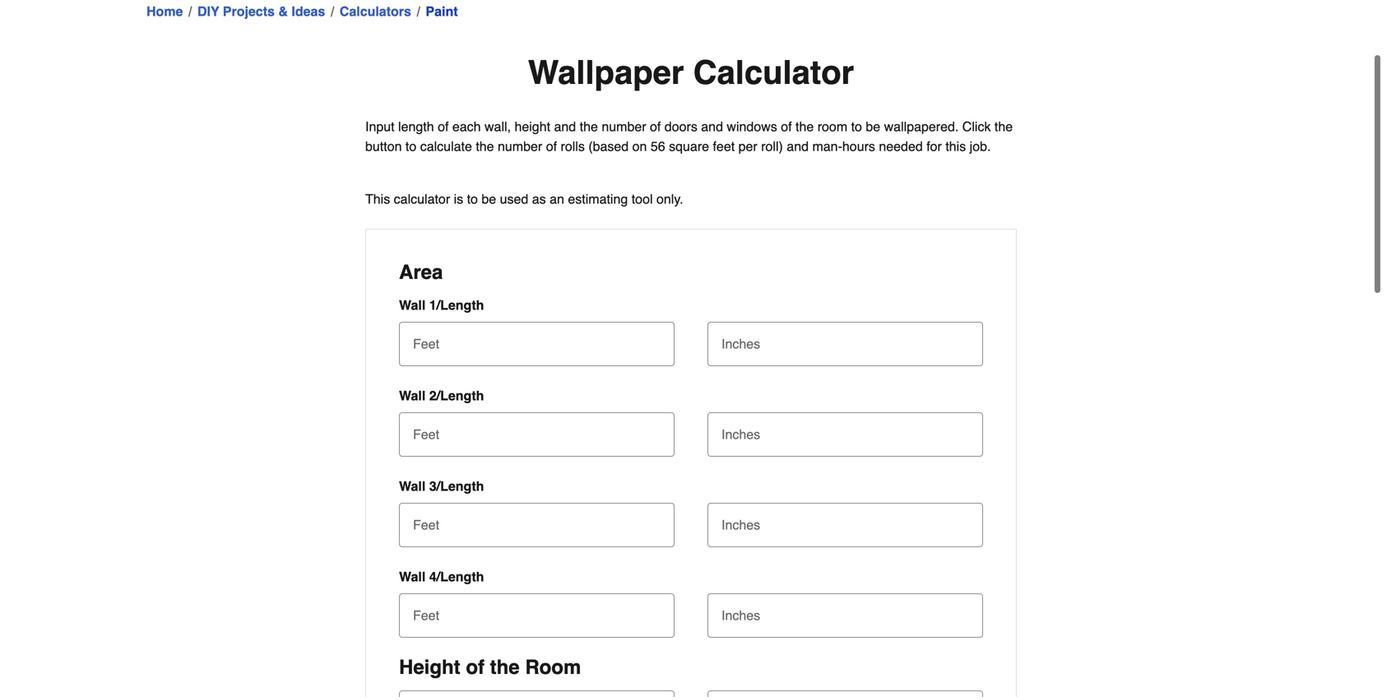 Task type: vqa. For each thing, say whether or not it's contained in the screenshot.
bottom number
yes



Task type: locate. For each thing, give the bounding box(es) containing it.
1 vertical spatial number
[[498, 139, 543, 154]]

wall 1/length
[[399, 297, 484, 313]]

wall 4 length feet text field
[[406, 593, 668, 630]]

wall left 3/length
[[399, 479, 426, 494]]

per
[[739, 139, 758, 154]]

projects
[[223, 4, 275, 19]]

an
[[550, 191, 564, 207]]

wall 2/length
[[399, 388, 484, 403]]

windows
[[727, 119, 778, 134]]

ideas
[[292, 4, 325, 19]]

wall
[[399, 297, 426, 313], [399, 388, 426, 403], [399, 479, 426, 494], [399, 569, 426, 584]]

the
[[580, 119, 598, 134], [796, 119, 814, 134], [995, 119, 1013, 134], [476, 139, 494, 154], [490, 656, 520, 679]]

wall 4/length
[[399, 569, 484, 584]]

the up height feet text box
[[490, 656, 520, 679]]

to down 'length'
[[406, 139, 417, 154]]

home link
[[146, 2, 183, 21]]

wallpaper
[[528, 53, 684, 91]]

square
[[669, 139, 709, 154]]

this
[[365, 191, 390, 207]]

number up (based
[[602, 119, 646, 134]]

and
[[554, 119, 576, 134], [701, 119, 723, 134], [787, 139, 809, 154]]

be inside input length of each wall, height and the number of doors and windows of the room to be wallpapered. click the button to calculate the number of rolls (based on 56 square feet per roll) and man-hours needed for this job.
[[866, 119, 881, 134]]

be left used
[[482, 191, 496, 207]]

0 horizontal spatial number
[[498, 139, 543, 154]]

0 vertical spatial to
[[851, 119, 862, 134]]

1 horizontal spatial be
[[866, 119, 881, 134]]

0 horizontal spatial be
[[482, 191, 496, 207]]

diy projects & ideas
[[197, 4, 325, 19]]

&
[[278, 4, 288, 19]]

2 horizontal spatial and
[[787, 139, 809, 154]]

wall 3 length feet text field
[[406, 503, 668, 539]]

2 vertical spatial to
[[467, 191, 478, 207]]

wall for wall 1/length
[[399, 297, 426, 313]]

wall 3/length
[[399, 479, 484, 494]]

of up 56
[[650, 119, 661, 134]]

paint
[[426, 4, 458, 19]]

1 vertical spatial to
[[406, 139, 417, 154]]

tool
[[632, 191, 653, 207]]

number down the height
[[498, 139, 543, 154]]

and right 'roll)'
[[787, 139, 809, 154]]

be
[[866, 119, 881, 134], [482, 191, 496, 207]]

and up "rolls"
[[554, 119, 576, 134]]

on
[[633, 139, 647, 154]]

and up feet
[[701, 119, 723, 134]]

for
[[927, 139, 942, 154]]

0 vertical spatial be
[[866, 119, 881, 134]]

0 horizontal spatial to
[[406, 139, 417, 154]]

height
[[515, 119, 551, 134]]

wall down area
[[399, 297, 426, 313]]

wall left 4/length
[[399, 569, 426, 584]]

height inches text field
[[714, 690, 977, 697]]

1 vertical spatial be
[[482, 191, 496, 207]]

0 horizontal spatial and
[[554, 119, 576, 134]]

1 horizontal spatial number
[[602, 119, 646, 134]]

number
[[602, 119, 646, 134], [498, 139, 543, 154]]

to
[[851, 119, 862, 134], [406, 139, 417, 154], [467, 191, 478, 207]]

calculator
[[394, 191, 450, 207]]

of
[[438, 119, 449, 134], [650, 119, 661, 134], [781, 119, 792, 134], [546, 139, 557, 154], [466, 656, 485, 679]]

wall for wall 2/length
[[399, 388, 426, 403]]

1/length
[[429, 297, 484, 313]]

wall 2 length feet text field
[[406, 412, 668, 449]]

1 wall from the top
[[399, 297, 426, 313]]

needed
[[879, 139, 923, 154]]

used
[[500, 191, 529, 207]]

home
[[146, 4, 183, 19]]

height
[[399, 656, 461, 679]]

the right click
[[995, 119, 1013, 134]]

wall 1 length inches text field
[[714, 322, 977, 358]]

3 wall from the top
[[399, 479, 426, 494]]

wall 1 length feet text field
[[406, 322, 668, 358]]

man-
[[813, 139, 843, 154]]

to up hours
[[851, 119, 862, 134]]

4 wall from the top
[[399, 569, 426, 584]]

this
[[946, 139, 966, 154]]

calculators link
[[340, 2, 411, 21]]

height feet text field
[[406, 690, 668, 697]]

estimating
[[568, 191, 628, 207]]

wall left 2/length
[[399, 388, 426, 403]]

4/length
[[429, 569, 484, 584]]

only.
[[657, 191, 684, 207]]

56
[[651, 139, 666, 154]]

input length of each wall, height and the number of doors and windows of the room to be wallpapered. click the button to calculate the number of rolls (based on 56 square feet per roll) and man-hours needed for this job.
[[365, 119, 1017, 154]]

of up calculate
[[438, 119, 449, 134]]

to right the "is"
[[467, 191, 478, 207]]

feet
[[713, 139, 735, 154]]

input
[[365, 119, 395, 134]]

2 wall from the top
[[399, 388, 426, 403]]

as
[[532, 191, 546, 207]]

be up hours
[[866, 119, 881, 134]]



Task type: describe. For each thing, give the bounding box(es) containing it.
3/length
[[429, 479, 484, 494]]

(based
[[589, 139, 629, 154]]

wall for wall 3/length
[[399, 479, 426, 494]]

paint link
[[426, 2, 458, 21]]

roll)
[[761, 139, 783, 154]]

the left room
[[796, 119, 814, 134]]

this calculator is to be used as an estimating tool only.
[[365, 191, 684, 207]]

each
[[453, 119, 481, 134]]

rolls
[[561, 139, 585, 154]]

2 horizontal spatial to
[[851, 119, 862, 134]]

wall for wall 4/length
[[399, 569, 426, 584]]

of left "rolls"
[[546, 139, 557, 154]]

job.
[[970, 139, 991, 154]]

length
[[398, 119, 434, 134]]

the up "rolls"
[[580, 119, 598, 134]]

of right the height
[[466, 656, 485, 679]]

calculators
[[340, 4, 411, 19]]

button
[[365, 139, 402, 154]]

height of the room
[[399, 656, 581, 679]]

area
[[399, 261, 443, 284]]

wall 4 length inches text field
[[714, 593, 977, 630]]

wallpaper calculator
[[528, 53, 854, 91]]

of up 'roll)'
[[781, 119, 792, 134]]

diy
[[197, 4, 219, 19]]

click
[[963, 119, 991, 134]]

0 vertical spatial number
[[602, 119, 646, 134]]

the down wall,
[[476, 139, 494, 154]]

1 horizontal spatial to
[[467, 191, 478, 207]]

wallpapered.
[[884, 119, 959, 134]]

2/length
[[429, 388, 484, 403]]

wall 2 length inches text field
[[714, 412, 977, 449]]

wall 3 length inches text field
[[714, 503, 977, 539]]

diy projects & ideas link
[[197, 2, 325, 21]]

calculate
[[420, 139, 472, 154]]

calculator
[[693, 53, 854, 91]]

1 horizontal spatial and
[[701, 119, 723, 134]]

room
[[525, 656, 581, 679]]

is
[[454, 191, 463, 207]]

wall,
[[485, 119, 511, 134]]

doors
[[665, 119, 698, 134]]

hours
[[843, 139, 876, 154]]

room
[[818, 119, 848, 134]]



